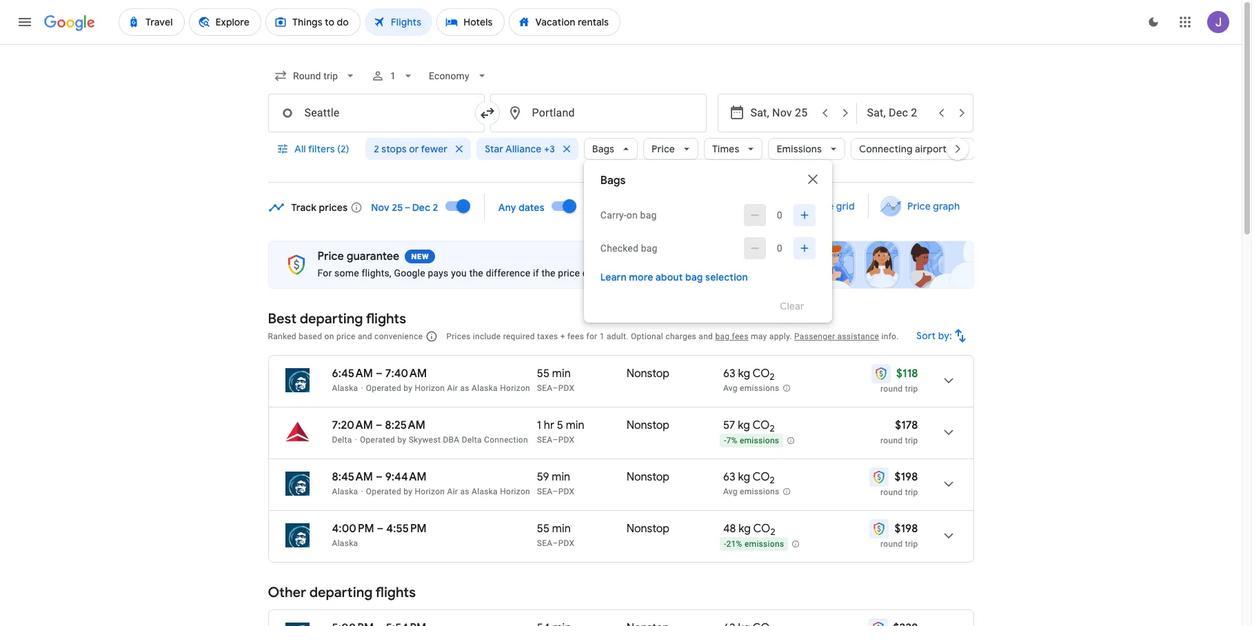 Task type: locate. For each thing, give the bounding box(es) containing it.
- for 57
[[724, 436, 727, 446]]

1 horizontal spatial and
[[699, 332, 713, 341]]

price inside popup button
[[652, 143, 675, 155]]

1 0 from the top
[[777, 210, 783, 221]]

Departure time: 5:00 PM. text field
[[332, 622, 374, 626]]

2 63 from the top
[[724, 470, 736, 484]]

1 - from the top
[[724, 436, 727, 446]]

optional
[[631, 332, 664, 341]]

0 vertical spatial total duration 55 min. element
[[537, 367, 627, 383]]

flights up arrival time: 5:54 pm. text field
[[376, 584, 416, 602]]

– inside 4:00 pm – 4:55 pm alaska
[[377, 522, 384, 536]]

48 kg co 2
[[724, 522, 776, 538]]

connecting
[[860, 143, 913, 155]]

alaska down the 8:45 am
[[332, 487, 358, 497]]

2 nonstop flight. element from the top
[[627, 419, 670, 435]]

2 0 from the top
[[777, 243, 783, 254]]

1 horizontal spatial the
[[542, 268, 556, 279]]

bag right about
[[686, 271, 703, 284]]

None text field
[[490, 94, 707, 132]]

$198 for 63
[[895, 470, 919, 484]]

passenger assistance button
[[795, 332, 880, 341]]

2 horizontal spatial price
[[908, 200, 931, 212]]

fees left may
[[732, 332, 749, 341]]

1 vertical spatial total duration 55 min. element
[[537, 522, 627, 538]]

2 inside popup button
[[374, 143, 379, 155]]

fewer
[[421, 143, 448, 155]]

sea for 4:55 pm
[[537, 539, 553, 548]]

assistance
[[838, 332, 880, 341]]

0 vertical spatial operated
[[366, 384, 401, 393]]

0 vertical spatial bags
[[592, 143, 615, 155]]

1 horizontal spatial fees
[[732, 332, 749, 341]]

Departure time: 6:45 AM. text field
[[332, 367, 373, 381]]

co inside '48 kg co 2'
[[754, 522, 771, 536]]

kg right 48
[[739, 522, 751, 536]]

kg for 7:20 am – 8:25 am
[[738, 419, 751, 433]]

0 vertical spatial 63 kg co 2
[[724, 367, 775, 383]]

round trip down $198 text box
[[881, 488, 919, 497]]

None field
[[268, 63, 363, 88], [423, 63, 494, 88], [268, 63, 363, 88], [423, 63, 494, 88]]

7:20 am
[[332, 419, 373, 433]]

trip down $198 text box
[[906, 488, 919, 497]]

1 vertical spatial as
[[460, 487, 470, 497]]

1 vertical spatial $198
[[895, 522, 919, 536]]

178 US dollars text field
[[896, 419, 919, 433]]

total duration 55 min. element for 48
[[537, 522, 627, 538]]

all filters (2)
[[294, 143, 349, 155]]

1 vertical spatial 0
[[777, 243, 783, 254]]

1 vertical spatial operated by horizon air as alaska horizon
[[366, 487, 531, 497]]

nonstop for 7:40 am
[[627, 367, 670, 381]]

3 nonstop flight. element from the top
[[627, 470, 670, 486]]

2 right 25 – dec in the left top of the page
[[433, 201, 439, 214]]

best
[[268, 310, 297, 328]]

2 avg from the top
[[724, 487, 738, 497]]

2 nonstop from the top
[[627, 419, 670, 433]]

flight details. leaves seattle-tacoma international airport at 7:20 am on saturday, november 25 and arrives at portland international airport at 8:25 am on saturday, november 25. image
[[932, 416, 965, 449]]

by down 7:40 am
[[404, 384, 413, 393]]

1 avg from the top
[[724, 384, 738, 393]]

0 vertical spatial 55 min sea – pdx
[[537, 367, 575, 393]]

departing up departure time: 5:00 pm. text box
[[310, 584, 373, 602]]

operated by horizon air as alaska horizon down the 9:44 am
[[366, 487, 531, 497]]

co for 6:45 am – 7:40 am
[[753, 367, 770, 381]]

– right 6:45 am text box
[[376, 367, 383, 381]]

trip down "$118"
[[906, 384, 919, 394]]

round
[[881, 384, 903, 394], [881, 436, 903, 446], [881, 488, 903, 497], [881, 539, 903, 549]]

operated by horizon air as alaska horizon for 6:45 am – 7:40 am
[[366, 384, 531, 393]]

3 nonstop from the top
[[627, 470, 670, 484]]

1 vertical spatial price
[[337, 332, 356, 341]]

$198 left flight details. leaves seattle-tacoma international airport at 4:00 pm on saturday, november 25 and arrives at portland international airport at 4:55 pm on saturday, november 25. icon
[[895, 522, 919, 536]]

as down operated by skywest dba delta connection
[[460, 487, 470, 497]]

total duration 55 min. element down total duration 59 min. element
[[537, 522, 627, 538]]

Departure text field
[[751, 95, 814, 132]]

nonstop flight. element for 6:45 am – 7:40 am
[[627, 367, 670, 383]]

- down 48
[[724, 540, 727, 549]]

55 down 59 min sea – pdx
[[537, 522, 550, 536]]

round down $198 text box
[[881, 488, 903, 497]]

round for 9:44 am
[[881, 488, 903, 497]]

sort
[[917, 330, 936, 342]]

1 horizontal spatial price
[[558, 268, 580, 279]]

7:40 am
[[385, 367, 427, 381]]

2 $198 from the top
[[895, 522, 919, 536]]

emissions down '48 kg co 2' in the right of the page
[[745, 540, 785, 549]]

0 vertical spatial price
[[652, 143, 675, 155]]

4 nonstop flight. element from the top
[[627, 522, 670, 538]]

– down total duration 59 min. element
[[553, 487, 559, 497]]

nonstop flight. element for 8:45 am – 9:44 am
[[627, 470, 670, 486]]

0 vertical spatial operated by horizon air as alaska horizon
[[366, 384, 531, 393]]

on right based
[[325, 332, 334, 341]]

0 vertical spatial 63
[[724, 367, 736, 381]]

– inside the '1 hr 5 min sea – pdx'
[[553, 435, 559, 445]]

operated for 7:40 am
[[366, 384, 401, 393]]

0 vertical spatial 0
[[777, 210, 783, 221]]

2 55 min sea – pdx from the top
[[537, 522, 575, 548]]

1 horizontal spatial delta
[[462, 435, 482, 445]]

apply.
[[770, 332, 793, 341]]

min down +
[[552, 367, 571, 381]]

flights up the convenience
[[366, 310, 406, 328]]

0 left date
[[777, 210, 783, 221]]

2 inside find the best price 'region'
[[433, 201, 439, 214]]

1 vertical spatial 55 min sea – pdx
[[537, 522, 575, 548]]

8:45 am – 9:44 am
[[332, 470, 427, 484]]

nonstop for 9:44 am
[[627, 470, 670, 484]]

2 vertical spatial operated
[[366, 487, 401, 497]]

delta right dba
[[462, 435, 482, 445]]

price
[[652, 143, 675, 155], [908, 200, 931, 212], [318, 250, 344, 264]]

main content
[[268, 189, 974, 626]]

0 vertical spatial avg
[[724, 384, 738, 393]]

1 round trip from the top
[[881, 384, 919, 394]]

63 for 59 min
[[724, 470, 736, 484]]

1 for 1
[[390, 70, 396, 81]]

Departure time: 8:45 AM. text field
[[332, 470, 373, 484]]

price up for
[[318, 250, 344, 264]]

emissions
[[740, 384, 780, 393], [740, 436, 780, 446], [740, 487, 780, 497], [745, 540, 785, 549]]

and down 'best departing flights'
[[358, 332, 372, 341]]

min down 59 min sea – pdx
[[552, 522, 571, 536]]

25 – dec
[[392, 201, 431, 214]]

2 down -7% emissions
[[770, 475, 775, 486]]

1 operated by horizon air as alaska horizon from the top
[[366, 384, 531, 393]]

dates
[[519, 201, 545, 214]]

pdx down total duration 59 min. element
[[559, 487, 575, 497]]

0 horizontal spatial price
[[337, 332, 356, 341]]

1 vertical spatial 63
[[724, 470, 736, 484]]

1 vertical spatial -
[[724, 540, 727, 549]]

1 55 min sea – pdx from the top
[[537, 367, 575, 393]]

2 operated by horizon air as alaska horizon from the top
[[366, 487, 531, 497]]

the left the difference
[[470, 268, 484, 279]]

3 pdx from the top
[[559, 487, 575, 497]]

0 horizontal spatial price
[[318, 250, 344, 264]]

sea
[[537, 384, 553, 393], [537, 435, 553, 445], [537, 487, 553, 497], [537, 539, 553, 548]]

as
[[460, 384, 470, 393], [460, 487, 470, 497]]

2 up -7% emissions
[[770, 423, 775, 435]]

round down "$118"
[[881, 384, 903, 394]]

1 63 kg co 2 from the top
[[724, 367, 775, 383]]

price right bags popup button
[[652, 143, 675, 155]]

learn more about tracked prices image
[[351, 201, 363, 214]]

operated for 9:44 am
[[366, 487, 401, 497]]

alaska
[[332, 384, 358, 393], [472, 384, 498, 393], [332, 487, 358, 497], [472, 487, 498, 497], [332, 539, 358, 548]]

1 vertical spatial price
[[908, 200, 931, 212]]

avg emissions up '48 kg co 2' in the right of the page
[[724, 487, 780, 497]]

2 vertical spatial 1
[[537, 419, 542, 433]]

2 vertical spatial by
[[404, 487, 413, 497]]

co up -7% emissions
[[753, 419, 770, 433]]

1 $198 from the top
[[895, 470, 919, 484]]

6:45 am – 7:40 am
[[332, 367, 427, 381]]

drops
[[583, 268, 608, 279]]

co for 7:20 am – 8:25 am
[[753, 419, 770, 433]]

checked bag
[[601, 243, 658, 254]]

1 for 1 hr 5 min sea – pdx
[[537, 419, 542, 433]]

taxes
[[537, 332, 558, 341]]

1 vertical spatial on
[[325, 332, 334, 341]]

1 as from the top
[[460, 384, 470, 393]]

0 vertical spatial 1
[[390, 70, 396, 81]]

4 round from the top
[[881, 539, 903, 549]]

0 down the date grid button on the right
[[777, 243, 783, 254]]

0 vertical spatial departing
[[300, 310, 363, 328]]

price inside button
[[908, 200, 931, 212]]

0 vertical spatial on
[[627, 210, 638, 221]]

avg up 57
[[724, 384, 738, 393]]

price graph button
[[872, 194, 972, 219]]

loading results progress bar
[[0, 44, 1242, 47]]

1 vertical spatial round trip
[[881, 488, 919, 497]]

kg right 57
[[738, 419, 751, 433]]

round down $198 text field
[[881, 539, 903, 549]]

0 for checked bag
[[777, 243, 783, 254]]

min
[[552, 367, 571, 381], [566, 419, 585, 433], [552, 470, 571, 484], [552, 522, 571, 536]]

air
[[447, 384, 458, 393], [447, 487, 458, 497]]

$198 left flight details. leaves seattle-tacoma international airport at 8:45 am on saturday, november 25 and arrives at portland international airport at 9:44 am on saturday, november 25. image
[[895, 470, 919, 484]]

2 - from the top
[[724, 540, 727, 549]]

bags
[[592, 143, 615, 155], [601, 174, 626, 188]]

4 nonstop from the top
[[627, 522, 670, 536]]

- down 57
[[724, 436, 727, 446]]

sea up hr
[[537, 384, 553, 393]]

0 horizontal spatial 1
[[390, 70, 396, 81]]

sort by: button
[[911, 319, 974, 353]]

operated down leaves seattle-tacoma international airport at 7:20 am on saturday, november 25 and arrives at portland international airport at 8:25 am on saturday, november 25. element
[[360, 435, 395, 445]]

1 horizontal spatial you
[[634, 268, 650, 279]]

best departing flights
[[268, 310, 406, 328]]

price left drops
[[558, 268, 580, 279]]

round trip for 6:45 am – 7:40 am
[[881, 384, 919, 394]]

55 min sea – pdx for 7:40 am
[[537, 367, 575, 393]]

min right 59
[[552, 470, 571, 484]]

1 round from the top
[[881, 384, 903, 394]]

2 total duration 55 min. element from the top
[[537, 522, 627, 538]]

times button
[[704, 132, 763, 166]]

co inside 57 kg co 2
[[753, 419, 770, 433]]

pdx inside 59 min sea – pdx
[[559, 487, 575, 497]]

2 inside 57 kg co 2
[[770, 423, 775, 435]]

1 the from the left
[[470, 268, 484, 279]]

avg emissions for $118
[[724, 384, 780, 393]]

kg for 6:45 am – 7:40 am
[[738, 367, 751, 381]]

0 vertical spatial $198
[[895, 470, 919, 484]]

required
[[503, 332, 535, 341]]

the
[[470, 268, 484, 279], [542, 268, 556, 279]]

as for 7:40 am
[[460, 384, 470, 393]]

track prices
[[291, 201, 348, 214]]

1 sea from the top
[[537, 384, 553, 393]]

emissions up 57 kg co 2
[[740, 384, 780, 393]]

alaska down connection
[[472, 487, 498, 497]]

2 for 8:25 am
[[770, 423, 775, 435]]

63 kg co 2 down may
[[724, 367, 775, 383]]

star alliance +3 button
[[477, 132, 579, 166]]

air for 9:44 am
[[447, 487, 458, 497]]

by down the 9:44 am
[[404, 487, 413, 497]]

1 and from the left
[[358, 332, 372, 341]]

4:00 pm – 4:55 pm alaska
[[332, 522, 427, 548]]

swap origin and destination. image
[[479, 105, 496, 121]]

nonstop flight. element
[[627, 367, 670, 383], [627, 419, 670, 435], [627, 470, 670, 486], [627, 522, 670, 538], [627, 622, 670, 626]]

co down may
[[753, 367, 770, 381]]

connection
[[484, 435, 528, 445]]

118 US dollars text field
[[897, 367, 919, 381]]

2 vertical spatial price
[[318, 250, 344, 264]]

1 nonstop flight. element from the top
[[627, 367, 670, 383]]

1 vertical spatial operated
[[360, 435, 395, 445]]

0 vertical spatial avg emissions
[[724, 384, 780, 393]]

trip
[[906, 384, 919, 394], [906, 436, 919, 446], [906, 488, 919, 497], [906, 539, 919, 549]]

round trip down $198 text field
[[881, 539, 919, 549]]

0 vertical spatial air
[[447, 384, 458, 393]]

pdx down the 5
[[559, 435, 575, 445]]

2 pdx from the top
[[559, 435, 575, 445]]

1 air from the top
[[447, 384, 458, 393]]

leaves seattle-tacoma international airport at 7:20 am on saturday, november 25 and arrives at portland international airport at 8:25 am on saturday, november 25. element
[[332, 419, 426, 433]]

times
[[713, 143, 740, 155]]

horizon down required
[[500, 384, 531, 393]]

bags up find the best price 'region'
[[601, 174, 626, 188]]

operated by horizon air as alaska horizon down 7:40 am
[[366, 384, 531, 393]]

flights for other departing flights
[[376, 584, 416, 602]]

sea down hr
[[537, 435, 553, 445]]

0 horizontal spatial delta
[[332, 435, 352, 445]]

4 pdx from the top
[[559, 539, 575, 548]]

55 min sea – pdx
[[537, 367, 575, 393], [537, 522, 575, 548]]

0 horizontal spatial and
[[358, 332, 372, 341]]

air up dba
[[447, 384, 458, 393]]

avg emissions for $198
[[724, 487, 780, 497]]

1 inside 'popup button'
[[390, 70, 396, 81]]

you right after
[[634, 268, 650, 279]]

1 vertical spatial air
[[447, 487, 458, 497]]

kg inside 57 kg co 2
[[738, 419, 751, 433]]

1 vertical spatial bags
[[601, 174, 626, 188]]

Departure time: 4:00 PM. text field
[[332, 522, 374, 536]]

1 horizontal spatial 1
[[537, 419, 542, 433]]

2 round trip from the top
[[881, 488, 919, 497]]

include
[[473, 332, 501, 341]]

hr
[[544, 419, 555, 433]]

$198
[[895, 470, 919, 484], [895, 522, 919, 536]]

1 horizontal spatial price
[[652, 143, 675, 155]]

2 up -21% emissions in the right of the page
[[771, 527, 776, 538]]

3 trip from the top
[[906, 488, 919, 497]]

total duration 55 min. element
[[537, 367, 627, 383], [537, 522, 627, 538]]

delta
[[332, 435, 352, 445], [462, 435, 482, 445]]

price for price
[[652, 143, 675, 155]]

1 vertical spatial by
[[398, 435, 407, 445]]

air down dba
[[447, 487, 458, 497]]

None search field
[[268, 59, 976, 323]]

kg
[[738, 367, 751, 381], [738, 419, 751, 433], [738, 470, 751, 484], [739, 522, 751, 536]]

price down 'best departing flights'
[[337, 332, 356, 341]]

2 down apply.
[[770, 371, 775, 383]]

based
[[299, 332, 322, 341]]

sea down 59
[[537, 487, 553, 497]]

by
[[404, 384, 413, 393], [398, 435, 407, 445], [404, 487, 413, 497]]

1 hr 5 min sea – pdx
[[537, 419, 585, 445]]

bags inside bags popup button
[[592, 143, 615, 155]]

date
[[812, 200, 834, 212]]

1 horizontal spatial on
[[627, 210, 638, 221]]

2 inside '48 kg co 2'
[[771, 527, 776, 538]]

– down the 5
[[553, 435, 559, 445]]

round for 4:55 pm
[[881, 539, 903, 549]]

2 trip from the top
[[906, 436, 919, 446]]

3 round trip from the top
[[881, 539, 919, 549]]

you right pays
[[451, 268, 467, 279]]

1 vertical spatial flights
[[376, 584, 416, 602]]

Arrival time: 4:55 PM. text field
[[387, 522, 427, 536]]

0 vertical spatial flights
[[366, 310, 406, 328]]

63 kg co 2 down -7% emissions
[[724, 470, 775, 486]]

pdx up the 5
[[559, 384, 575, 393]]

1 vertical spatial 55
[[537, 522, 550, 536]]

Departure time: 7:20 AM. text field
[[332, 419, 373, 433]]

for
[[587, 332, 598, 341]]

grid
[[836, 200, 855, 212]]

2 55 from the top
[[537, 522, 550, 536]]

1 avg emissions from the top
[[724, 384, 780, 393]]

trip for 4:55 pm
[[906, 539, 919, 549]]

+3
[[544, 143, 555, 155]]

3 round from the top
[[881, 488, 903, 497]]

departing
[[300, 310, 363, 328], [310, 584, 373, 602]]

total duration 55 min. element down for
[[537, 367, 627, 383]]

1 pdx from the top
[[559, 384, 575, 393]]

1
[[390, 70, 396, 81], [600, 332, 605, 341], [537, 419, 542, 433]]

0 vertical spatial as
[[460, 384, 470, 393]]

ranked based on price and convenience
[[268, 332, 423, 341]]

2 and from the left
[[699, 332, 713, 341]]

0 vertical spatial -
[[724, 436, 727, 446]]

4 trip from the top
[[906, 539, 919, 549]]

by down 8:25 am 'text box'
[[398, 435, 407, 445]]

2 air from the top
[[447, 487, 458, 497]]

bags right +3
[[592, 143, 615, 155]]

nonstop
[[627, 367, 670, 381], [627, 419, 670, 433], [627, 470, 670, 484], [627, 522, 670, 536]]

1 vertical spatial 1
[[600, 332, 605, 341]]

as for 9:44 am
[[460, 487, 470, 497]]

2 round from the top
[[881, 436, 903, 446]]

kg inside '48 kg co 2'
[[739, 522, 751, 536]]

round down $178 text box
[[881, 436, 903, 446]]

0
[[777, 210, 783, 221], [777, 243, 783, 254]]

55 for 4:55 pm
[[537, 522, 550, 536]]

0 horizontal spatial you
[[451, 268, 467, 279]]

close dialog image
[[805, 171, 822, 188]]

55 min sea – pdx for 4:55 pm
[[537, 522, 575, 548]]

learn more about bag selection
[[601, 271, 748, 284]]

as down prices
[[460, 384, 470, 393]]

– left 4:55 pm text field
[[377, 522, 384, 536]]

min inside 59 min sea – pdx
[[552, 470, 571, 484]]

55 min sea – pdx down +
[[537, 367, 575, 393]]

after
[[611, 268, 631, 279]]

total duration 54 min. element
[[537, 622, 627, 626]]

pdx down 59 min sea – pdx
[[559, 539, 575, 548]]

1 55 from the top
[[537, 367, 550, 381]]

round trip
[[881, 384, 919, 394], [881, 488, 919, 497], [881, 539, 919, 549]]

8:45 am
[[332, 470, 373, 484]]

price for price guarantee
[[318, 250, 344, 264]]

co down -7% emissions
[[753, 470, 770, 484]]

3 sea from the top
[[537, 487, 553, 497]]

0 vertical spatial 55
[[537, 367, 550, 381]]

round trip down "$118"
[[881, 384, 919, 394]]

63 kg co 2
[[724, 367, 775, 383], [724, 470, 775, 486]]

4 sea from the top
[[537, 539, 553, 548]]

None text field
[[268, 94, 485, 132]]

63 down 7%
[[724, 470, 736, 484]]

0 horizontal spatial the
[[470, 268, 484, 279]]

2 as from the top
[[460, 487, 470, 497]]

1 vertical spatial departing
[[310, 584, 373, 602]]

1 nonstop from the top
[[627, 367, 670, 381]]

1 trip from the top
[[906, 384, 919, 394]]

1 vertical spatial avg
[[724, 487, 738, 497]]

skywest
[[409, 435, 441, 445]]

55 min sea – pdx down 59 min sea – pdx
[[537, 522, 575, 548]]

avg for 59 min
[[724, 487, 738, 497]]

difference
[[486, 268, 531, 279]]

adult.
[[607, 332, 629, 341]]

1 inside the '1 hr 5 min sea – pdx'
[[537, 419, 542, 433]]

sea down 59 min sea – pdx
[[537, 539, 553, 548]]

other departing flights
[[268, 584, 416, 602]]

round trip for 8:45 am – 9:44 am
[[881, 488, 919, 497]]

price left the graph
[[908, 200, 931, 212]]

 image
[[355, 435, 357, 445]]

1 63 from the top
[[724, 367, 736, 381]]

nonstop for 8:25 am
[[627, 419, 670, 433]]

4:00 pm
[[332, 522, 374, 536]]

co up -21% emissions in the right of the page
[[754, 522, 771, 536]]

2 avg emissions from the top
[[724, 487, 780, 497]]

55 down taxes on the bottom of page
[[537, 367, 550, 381]]

1 vertical spatial avg emissions
[[724, 487, 780, 497]]

1 vertical spatial 63 kg co 2
[[724, 470, 775, 486]]

leaves seattle-tacoma international airport at 6:45 am on saturday, november 25 and arrives at portland international airport at 7:40 am on saturday, november 25. element
[[332, 367, 427, 381]]

and right charges
[[699, 332, 713, 341]]

sea inside the '1 hr 5 min sea – pdx'
[[537, 435, 553, 445]]

trip down $178 text box
[[906, 436, 919, 446]]

-
[[724, 436, 727, 446], [724, 540, 727, 549]]

2 63 kg co 2 from the top
[[724, 470, 775, 486]]

2 vertical spatial round trip
[[881, 539, 919, 549]]

Arrival time: 7:40 AM. text field
[[385, 367, 427, 381]]

1 total duration 55 min. element from the top
[[537, 367, 627, 383]]

carry-on bag
[[601, 210, 657, 221]]

round for 7:40 am
[[881, 384, 903, 394]]

operated down the 8:45 am – 9:44 am
[[366, 487, 401, 497]]

1 fees from the left
[[568, 332, 584, 341]]

min for 7:40 am
[[552, 367, 571, 381]]

the right if
[[542, 268, 556, 279]]

63 down bag fees "button"
[[724, 367, 736, 381]]

main menu image
[[17, 14, 33, 30]]

departing up ranked based on price and convenience
[[300, 310, 363, 328]]

avg up 48
[[724, 487, 738, 497]]

0 vertical spatial by
[[404, 384, 413, 393]]

0 vertical spatial round trip
[[881, 384, 919, 394]]

trip for 7:40 am
[[906, 384, 919, 394]]

2 sea from the top
[[537, 435, 553, 445]]

convenience
[[375, 332, 423, 341]]

0 horizontal spatial fees
[[568, 332, 584, 341]]

sea inside 59 min sea – pdx
[[537, 487, 553, 497]]



Task type: describe. For each thing, give the bounding box(es) containing it.
track
[[291, 201, 317, 214]]

flights,
[[362, 268, 392, 279]]

Arrival time: 5:54 PM. text field
[[386, 622, 427, 626]]

trip for 9:44 am
[[906, 488, 919, 497]]

55 for 7:40 am
[[537, 367, 550, 381]]

alliance
[[506, 143, 542, 155]]

pays
[[428, 268, 449, 279]]

total duration 55 min. element for 63
[[537, 367, 627, 383]]

passenger
[[795, 332, 836, 341]]

5
[[557, 419, 564, 433]]

min for 4:55 pm
[[552, 522, 571, 536]]

59
[[537, 470, 549, 484]]

prices include required taxes + fees for 1 adult. optional charges and bag fees may apply. passenger assistance
[[447, 332, 880, 341]]

learn
[[601, 271, 627, 284]]

sea for 9:44 am
[[537, 487, 553, 497]]

min for 9:44 am
[[552, 470, 571, 484]]

4:55 pm
[[387, 522, 427, 536]]

air for 7:40 am
[[447, 384, 458, 393]]

alaska down 6:45 am
[[332, 384, 358, 393]]

main content containing best departing flights
[[268, 189, 974, 626]]

carry-
[[601, 210, 627, 221]]

date grid button
[[777, 194, 866, 219]]

price button
[[644, 132, 699, 166]]

2 for 4:55 pm
[[771, 527, 776, 538]]

0 for carry-on bag
[[777, 210, 783, 221]]

$178
[[896, 419, 919, 433]]

– down 59 min sea – pdx
[[553, 539, 559, 548]]

1 delta from the left
[[332, 435, 352, 445]]

or
[[409, 143, 419, 155]]

Return text field
[[868, 95, 931, 132]]

checked
[[601, 243, 639, 254]]

1 button
[[365, 59, 421, 92]]

– left "8:25 am"
[[376, 419, 383, 433]]

57 kg co 2
[[724, 419, 775, 435]]

bag inside main content
[[716, 332, 730, 341]]

63 kg co 2 for $118
[[724, 367, 775, 383]]

total duration 59 min. element
[[537, 470, 627, 486]]

198 US dollars text field
[[895, 522, 919, 536]]

all
[[294, 143, 306, 155]]

$118
[[897, 367, 919, 381]]

kg for 8:45 am – 9:44 am
[[738, 470, 751, 484]]

emissions button
[[769, 132, 846, 166]]

by for 9:44 am
[[404, 487, 413, 497]]

avg for 55 min
[[724, 384, 738, 393]]

more
[[629, 271, 654, 284]]

Arrival time: 9:44 AM. text field
[[385, 470, 427, 484]]

$198 for 48
[[895, 522, 919, 536]]

flight details. leaves seattle-tacoma international airport at 8:45 am on saturday, november 25 and arrives at portland international airport at 9:44 am on saturday, november 25. image
[[932, 468, 965, 501]]

7%
[[727, 436, 738, 446]]

198 US dollars text field
[[895, 470, 919, 484]]

price for price graph
[[908, 200, 931, 212]]

– right the 8:45 am
[[376, 470, 383, 484]]

emissions down 57 kg co 2
[[740, 436, 780, 446]]

- for 48
[[724, 540, 727, 549]]

– inside 59 min sea – pdx
[[553, 487, 559, 497]]

none search field containing bags
[[268, 59, 976, 323]]

2 the from the left
[[542, 268, 556, 279]]

horizon down the arrival time: 7:40 am. 'text field'
[[415, 384, 445, 393]]

1 you from the left
[[451, 268, 467, 279]]

7:20 am – 8:25 am
[[332, 419, 426, 433]]

some
[[335, 268, 359, 279]]

horizon left 59 min sea – pdx
[[500, 487, 531, 497]]

2 for 7:40 am
[[770, 371, 775, 383]]

selection
[[706, 271, 748, 284]]

any
[[499, 201, 517, 214]]

2 for 9:44 am
[[770, 475, 775, 486]]

co for 8:45 am – 9:44 am
[[753, 470, 770, 484]]

bag right carry-
[[641, 210, 657, 221]]

(2)
[[337, 143, 349, 155]]

flight details. leaves seattle-tacoma international airport at 4:00 pm on saturday, november 25 and arrives at portland international airport at 4:55 pm on saturday, november 25. image
[[932, 519, 965, 553]]

departing for best
[[300, 310, 363, 328]]

Arrival time: 8:25 AM. text field
[[385, 419, 426, 433]]

change appearance image
[[1138, 6, 1171, 39]]

-7% emissions
[[724, 436, 780, 446]]

connecting airports button
[[851, 132, 976, 166]]

2 delta from the left
[[462, 435, 482, 445]]

238 US dollars text field
[[894, 622, 919, 626]]

graph
[[934, 200, 961, 212]]

21%
[[727, 540, 743, 549]]

round inside the $178 round trip
[[881, 436, 903, 446]]

star
[[485, 143, 504, 155]]

sort by:
[[917, 330, 952, 342]]

9:44 am
[[385, 470, 427, 484]]

57
[[724, 419, 736, 433]]

trip inside the $178 round trip
[[906, 436, 919, 446]]

book.
[[652, 268, 677, 279]]

price graph
[[908, 200, 961, 212]]

star alliance +3
[[485, 143, 555, 155]]

find the best price region
[[268, 189, 974, 230]]

0 vertical spatial price
[[558, 268, 580, 279]]

nov
[[371, 201, 390, 214]]

airports
[[915, 143, 952, 155]]

6:45 am
[[332, 367, 373, 381]]

nov 25 – dec 2
[[371, 201, 439, 214]]

pdx for 4:55 pm
[[559, 539, 575, 548]]

nonstop flight. element for 7:20 am – 8:25 am
[[627, 419, 670, 435]]

59 min sea – pdx
[[537, 470, 575, 497]]

$178 round trip
[[881, 419, 919, 446]]

learn more about bag selection link
[[601, 271, 748, 284]]

flights for best departing flights
[[366, 310, 406, 328]]

ranked
[[268, 332, 297, 341]]

alaska down include
[[472, 384, 498, 393]]

by for 7:40 am
[[404, 384, 413, 393]]

operated by skywest dba delta connection
[[360, 435, 528, 445]]

8:25 am
[[385, 419, 426, 433]]

total duration 1 hr 5 min. element
[[537, 419, 627, 435]]

pdx for 9:44 am
[[559, 487, 575, 497]]

about
[[656, 271, 683, 284]]

New feature text field
[[405, 250, 436, 264]]

pdx for 7:40 am
[[559, 384, 575, 393]]

bags button
[[584, 132, 638, 166]]

-21% emissions
[[724, 540, 785, 549]]

stops
[[382, 143, 407, 155]]

for some flights, google pays you the difference if the price drops after you book.
[[318, 268, 677, 279]]

by:
[[938, 330, 952, 342]]

may
[[751, 332, 768, 341]]

learn more about ranking image
[[426, 330, 438, 343]]

leaves seattle-tacoma international airport at 4:00 pm on saturday, november 25 and arrives at portland international airport at 4:55 pm on saturday, november 25. element
[[332, 522, 427, 536]]

horizon down the 9:44 am
[[415, 487, 445, 497]]

dba
[[443, 435, 460, 445]]

pdx inside the '1 hr 5 min sea – pdx'
[[559, 435, 575, 445]]

sea for 7:40 am
[[537, 384, 553, 393]]

2 stops or fewer button
[[366, 132, 471, 166]]

5 nonstop flight. element from the top
[[627, 622, 670, 626]]

2 you from the left
[[634, 268, 650, 279]]

price guarantee
[[318, 250, 400, 264]]

2 fees from the left
[[732, 332, 749, 341]]

filters
[[308, 143, 335, 155]]

bag up book.
[[641, 243, 658, 254]]

all filters (2) button
[[268, 132, 360, 166]]

2 stops or fewer
[[374, 143, 448, 155]]

connecting airports
[[860, 143, 952, 155]]

63 for 55 min
[[724, 367, 736, 381]]

date grid
[[812, 200, 855, 212]]

emissions
[[777, 143, 822, 155]]

prices
[[319, 201, 348, 214]]

prices
[[447, 332, 471, 341]]

48
[[724, 522, 736, 536]]

guarantee
[[347, 250, 400, 264]]

alaska inside 4:00 pm – 4:55 pm alaska
[[332, 539, 358, 548]]

min inside the '1 hr 5 min sea – pdx'
[[566, 419, 585, 433]]

other
[[268, 584, 306, 602]]

– up the 5
[[553, 384, 559, 393]]

emissions up '48 kg co 2' in the right of the page
[[740, 487, 780, 497]]

operated by horizon air as alaska horizon for 8:45 am – 9:44 am
[[366, 487, 531, 497]]

departing for other
[[310, 584, 373, 602]]

next image
[[941, 132, 974, 166]]

63 kg co 2 for $198
[[724, 470, 775, 486]]

leaves seattle-tacoma international airport at 5:00 pm on saturday, november 25 and arrives at portland international airport at 5:54 pm on saturday, november 25. element
[[332, 622, 427, 626]]

for
[[318, 268, 332, 279]]

2 horizontal spatial 1
[[600, 332, 605, 341]]

leaves seattle-tacoma international airport at 8:45 am on saturday, november 25 and arrives at portland international airport at 9:44 am on saturday, november 25. element
[[332, 470, 427, 484]]

flight details. leaves seattle-tacoma international airport at 6:45 am on saturday, november 25 and arrives at portland international airport at 7:40 am on saturday, november 25. image
[[932, 364, 965, 397]]

0 horizontal spatial on
[[325, 332, 334, 341]]



Task type: vqa. For each thing, say whether or not it's contained in the screenshot.
round trip corresponding to 6:45 AM – 7:40 AM
yes



